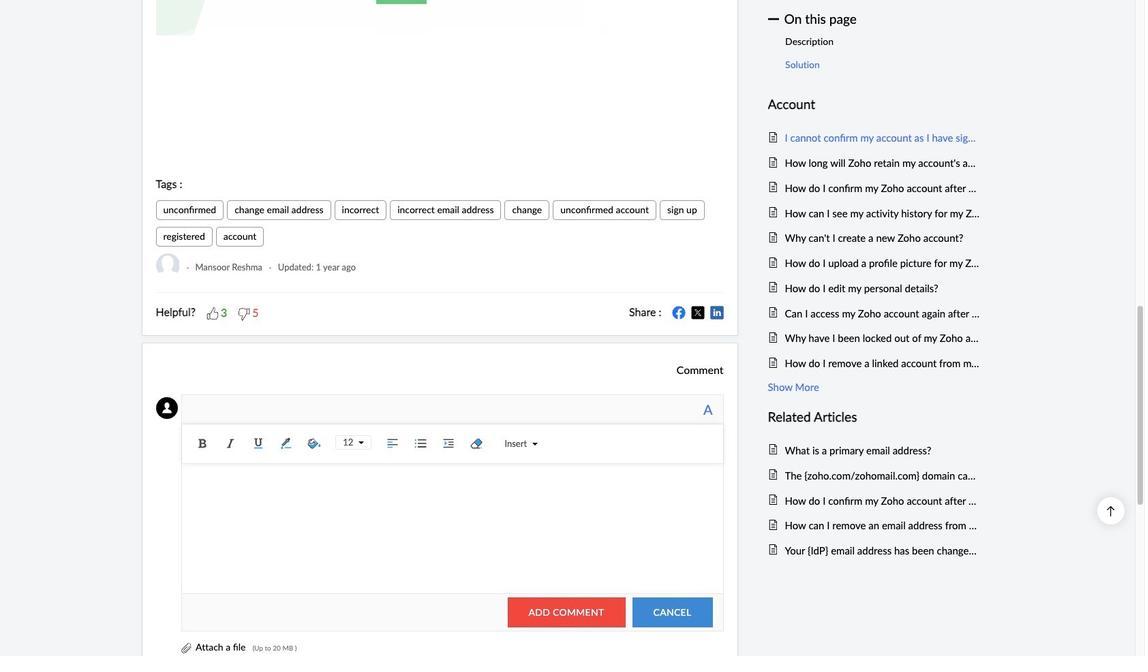 Task type: describe. For each thing, give the bounding box(es) containing it.
twitter image
[[691, 306, 705, 320]]

2 heading from the top
[[768, 407, 981, 428]]

a gif showing how to edit the email address that is registered incorrectly. image
[[156, 0, 724, 36]]

align image
[[383, 434, 403, 454]]

linkedin image
[[710, 306, 724, 320]]

facebook image
[[672, 306, 686, 320]]



Task type: vqa. For each thing, say whether or not it's contained in the screenshot.
apps
no



Task type: locate. For each thing, give the bounding box(es) containing it.
bold (ctrl+b) image
[[193, 434, 213, 454]]

1 heading from the top
[[768, 94, 981, 115]]

font color image
[[276, 434, 297, 454]]

background color image
[[304, 434, 325, 454]]

lists image
[[411, 434, 431, 454]]

clear formatting image
[[467, 434, 487, 454]]

underline (ctrl+u) image
[[248, 434, 269, 454]]

heading
[[768, 94, 981, 115], [768, 407, 981, 428]]

indent image
[[439, 434, 459, 454]]

italic (ctrl+i) image
[[221, 434, 241, 454]]

0 vertical spatial heading
[[768, 94, 981, 115]]

insert options image
[[527, 442, 538, 447]]

font size image
[[354, 441, 365, 446]]

1 vertical spatial heading
[[768, 407, 981, 428]]



